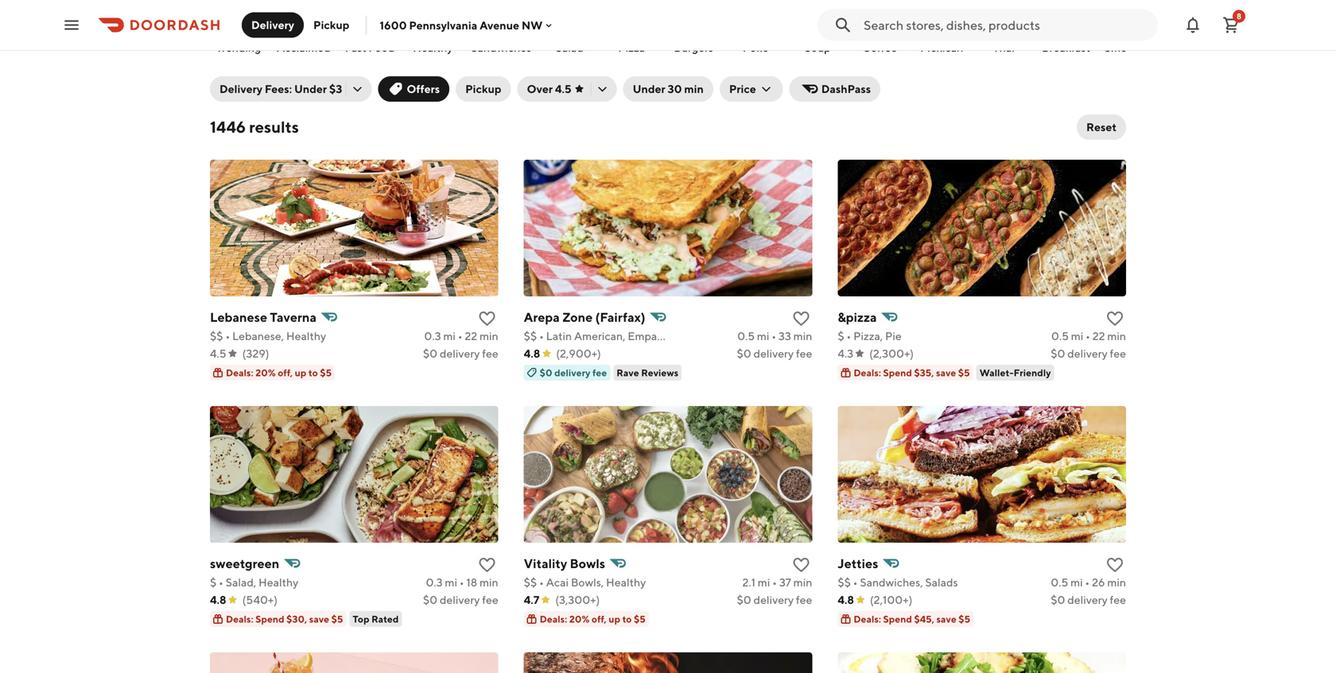 Task type: describe. For each thing, give the bounding box(es) containing it.
$$ • lebanese, healthy
[[210, 330, 326, 343]]

wallet-
[[980, 368, 1014, 379]]

save for sweetgreen
[[309, 614, 329, 625]]

latin
[[546, 330, 572, 343]]

0.5 mi • 26 min
[[1051, 576, 1126, 589]]

delivery fees: under $3
[[220, 82, 342, 95]]

click to add this store to your saved list image for zone
[[792, 309, 811, 329]]

pizza,
[[854, 330, 883, 343]]

(540+)
[[242, 594, 278, 607]]

click to add this store to your saved list image for bowls
[[792, 556, 811, 575]]

1446 results
[[210, 118, 299, 136]]

fee for arepa zone (fairfax)
[[796, 347, 812, 360]]

0.5 mi • 22 min
[[1052, 330, 1126, 343]]

sweetgreen
[[210, 556, 279, 572]]

rave
[[617, 368, 639, 379]]

$​0 for jetties
[[1051, 594, 1065, 607]]

min for jetties
[[1108, 576, 1126, 589]]

price
[[729, 82, 756, 95]]

deals: 20% off, up to $5 for taverna
[[226, 368, 332, 379]]

0 vertical spatial pickup button
[[304, 12, 359, 38]]

8 button
[[1215, 9, 1247, 41]]

4.7
[[524, 594, 539, 607]]

lebanese,
[[232, 330, 284, 343]]

(fairfax)
[[595, 310, 646, 325]]

min for sweetgreen
[[480, 576, 499, 589]]

fees:
[[265, 82, 292, 95]]

fee for jetties
[[1110, 594, 1126, 607]]

healthy down taverna on the top of the page
[[286, 330, 326, 343]]

results
[[249, 118, 299, 136]]

$5 down $$ • lebanese, healthy on the left of page
[[320, 368, 332, 379]]

taverna
[[270, 310, 317, 325]]

notification bell image
[[1184, 16, 1203, 35]]

fast
[[345, 41, 366, 54]]

$ • salad, healthy
[[210, 576, 299, 589]]

20% for bowls
[[569, 614, 590, 625]]

$30,
[[287, 614, 307, 625]]

friendly
[[1014, 368, 1051, 379]]

30
[[668, 82, 682, 95]]

delivery for arepa zone (fairfax)
[[754, 347, 794, 360]]

(3,300+)
[[555, 594, 600, 607]]

(2,100+)
[[870, 594, 913, 607]]

$$ • acai bowls, healthy
[[524, 576, 646, 589]]

$$ for arepa
[[524, 330, 537, 343]]

healthy down pennsylvania
[[413, 41, 453, 54]]

mi for vitality bowls
[[758, 576, 770, 589]]

soup
[[805, 41, 831, 54]]

&pizza
[[838, 310, 877, 325]]

0.5 for &pizza
[[1052, 330, 1069, 343]]

deals: down the (540+)
[[226, 614, 253, 625]]

fee left 'rave'
[[593, 368, 607, 379]]

min for vitality bowls
[[794, 576, 812, 589]]

mexican
[[920, 41, 964, 54]]

over
[[527, 82, 553, 95]]

rated
[[372, 614, 399, 625]]

poke
[[743, 41, 769, 54]]

reset
[[1087, 121, 1117, 134]]

acclaimed link
[[274, 0, 334, 59]]

click to add this store to your saved list image up 0.3 mi • 18 min at the left bottom of the page
[[478, 556, 497, 575]]

$5 for deals: spend $35, save $5
[[958, 368, 970, 379]]

trending
[[216, 41, 261, 54]]

2.1 mi • 37 min
[[743, 576, 812, 589]]

vitality
[[524, 556, 567, 572]]

1600 pennsylvania avenue nw button
[[380, 18, 555, 32]]

$​0 delivery fee for sweetgreen
[[423, 594, 498, 607]]

$0
[[540, 368, 553, 379]]

1446
[[210, 118, 246, 136]]

over 4.5
[[527, 82, 572, 95]]

1 horizontal spatial pickup button
[[456, 76, 511, 102]]

lebanese
[[210, 310, 267, 325]]

bowls
[[570, 556, 605, 572]]

smoothie
[[1105, 41, 1154, 54]]

$​0 for sweetgreen
[[423, 594, 438, 607]]

breakfast
[[1042, 41, 1090, 54]]

0.3 mi • 18 min
[[426, 576, 499, 589]]

$$ for lebanese
[[210, 330, 223, 343]]

fast food
[[345, 41, 395, 54]]

deals: for lebanese taverna
[[226, 368, 253, 379]]

reset button
[[1077, 115, 1126, 140]]

min inside button
[[684, 82, 704, 95]]

1 items, open order cart image
[[1222, 16, 1241, 35]]

bowls,
[[571, 576, 604, 589]]

sandwiches
[[471, 41, 532, 54]]

jetties
[[838, 556, 879, 572]]

under 30 min button
[[623, 76, 713, 102]]

4.8 for sweetgreen
[[210, 594, 226, 607]]

open menu image
[[62, 16, 81, 35]]

$5 down $$ • acai bowls, healthy
[[634, 614, 646, 625]]

4.5 inside button
[[555, 82, 572, 95]]

mi for sweetgreen
[[445, 576, 457, 589]]

arepa zone (fairfax)
[[524, 310, 646, 325]]

1600 pennsylvania avenue nw
[[380, 18, 543, 32]]

trending link
[[212, 0, 266, 59]]

dashpass button
[[790, 76, 881, 102]]

fee for lebanese taverna
[[482, 347, 498, 360]]

salad,
[[226, 576, 256, 589]]

food
[[369, 41, 395, 54]]

20% for taverna
[[256, 368, 276, 379]]

0.5 for jetties
[[1051, 576, 1069, 589]]

$$ • latin american, empanadas
[[524, 330, 687, 343]]

$ • pizza, pie
[[838, 330, 902, 343]]

under 30 min
[[633, 82, 704, 95]]

$​0 delivery fee for &pizza
[[1051, 347, 1126, 360]]

coffee
[[862, 41, 897, 54]]

delivery for vitality bowls
[[754, 594, 794, 607]]

26
[[1092, 576, 1105, 589]]

fee for sweetgreen
[[482, 594, 498, 607]]

vitality bowls
[[524, 556, 605, 572]]

american,
[[574, 330, 626, 343]]

0.5 mi • 33 min
[[737, 330, 812, 343]]

under inside button
[[633, 82, 666, 95]]

arepa
[[524, 310, 560, 325]]

1 under from the left
[[294, 82, 327, 95]]

delivery for lebanese taverna
[[440, 347, 480, 360]]

off, for taverna
[[278, 368, 293, 379]]

click to add this store to your saved list image for jetties
[[1106, 556, 1125, 575]]



Task type: vqa. For each thing, say whether or not it's contained in the screenshot.
Deals: 20% Off, Up To $5
yes



Task type: locate. For each thing, give the bounding box(es) containing it.
$​0 delivery fee for jetties
[[1051, 594, 1126, 607]]

up down $$ • lebanese, healthy on the left of page
[[295, 368, 307, 379]]

0 vertical spatial up
[[295, 368, 307, 379]]

$0 delivery fee
[[540, 368, 607, 379]]

$​0 delivery fee for arepa zone (fairfax)
[[737, 347, 812, 360]]

2.1
[[743, 576, 756, 589]]

to down $$ • acai bowls, healthy
[[623, 614, 632, 625]]

0 horizontal spatial under
[[294, 82, 327, 95]]

salads
[[925, 576, 958, 589]]

offers
[[407, 82, 440, 95]]

delivery down 0.5 mi • 26 min
[[1068, 594, 1108, 607]]

0.3
[[424, 330, 441, 343], [426, 576, 443, 589]]

under left $3
[[294, 82, 327, 95]]

$​0
[[423, 347, 438, 360], [737, 347, 752, 360], [1051, 347, 1065, 360], [423, 594, 438, 607], [737, 594, 752, 607], [1051, 594, 1065, 607]]

4.5 left (329)
[[210, 347, 226, 360]]

min
[[684, 82, 704, 95], [480, 330, 499, 343], [794, 330, 812, 343], [1108, 330, 1126, 343], [480, 576, 499, 589], [794, 576, 812, 589], [1108, 576, 1126, 589]]

0 vertical spatial off,
[[278, 368, 293, 379]]

offers button
[[378, 76, 450, 102]]

Store search: begin typing to search for stores available on DoorDash text field
[[864, 16, 1149, 34]]

deals: 20% off, up to $5
[[226, 368, 332, 379], [540, 614, 646, 625]]

save for &pizza
[[936, 368, 956, 379]]

1 22 from the left
[[465, 330, 477, 343]]

1 vertical spatial pickup button
[[456, 76, 511, 102]]

pickup
[[313, 18, 350, 31], [465, 82, 502, 95]]

mi for lebanese taverna
[[443, 330, 456, 343]]

reviews
[[641, 368, 679, 379]]

2 horizontal spatial 4.8
[[838, 594, 854, 607]]

deals:
[[226, 368, 253, 379], [854, 368, 881, 379], [226, 614, 253, 625], [540, 614, 567, 625], [854, 614, 881, 625]]

to for lebanese taverna
[[309, 368, 318, 379]]

$$ for vitality
[[524, 576, 537, 589]]

delivery inside button
[[251, 18, 294, 31]]

fee
[[482, 347, 498, 360], [796, 347, 812, 360], [1110, 347, 1126, 360], [593, 368, 607, 379], [482, 594, 498, 607], [796, 594, 812, 607], [1110, 594, 1126, 607]]

save
[[936, 368, 956, 379], [309, 614, 329, 625], [937, 614, 957, 625]]

$ for sweetgreen
[[210, 576, 217, 589]]

$$ down arepa
[[524, 330, 537, 343]]

$5 for deals: spend $45, save $5
[[959, 614, 971, 625]]

$5 left "top"
[[331, 614, 343, 625]]

1 horizontal spatial up
[[609, 614, 621, 625]]

22 for &pizza
[[1093, 330, 1105, 343]]

deals: for jetties
[[854, 614, 881, 625]]

up for lebanese taverna
[[295, 368, 307, 379]]

$ left salad,
[[210, 576, 217, 589]]

deals: 20% off, up to $5 down (329)
[[226, 368, 332, 379]]

click to add this store to your saved list image up 0.5 mi • 22 min on the right of the page
[[1106, 309, 1125, 329]]

dashpass
[[822, 82, 871, 95]]

$​0 for &pizza
[[1051, 347, 1065, 360]]

0 horizontal spatial 4.8
[[210, 594, 226, 607]]

$​0 delivery fee for vitality bowls
[[737, 594, 812, 607]]

$
[[838, 330, 844, 343], [210, 576, 217, 589]]

0 vertical spatial 4.5
[[555, 82, 572, 95]]

0 horizontal spatial 20%
[[256, 368, 276, 379]]

min for arepa zone (fairfax)
[[794, 330, 812, 343]]

click to add this store to your saved list image up 0.5 mi • 33 min
[[792, 309, 811, 329]]

avenue
[[480, 18, 519, 32]]

min for &pizza
[[1108, 330, 1126, 343]]

$$ down lebanese
[[210, 330, 223, 343]]

$3
[[329, 82, 342, 95]]

spend down (2,100+)
[[883, 614, 912, 625]]

deals: down (329)
[[226, 368, 253, 379]]

0 vertical spatial delivery
[[251, 18, 294, 31]]

pie
[[885, 330, 902, 343]]

up down $$ • acai bowls, healthy
[[609, 614, 621, 625]]

to down $$ • lebanese, healthy on the left of page
[[309, 368, 318, 379]]

20% down (329)
[[256, 368, 276, 379]]

delivery
[[251, 18, 294, 31], [220, 82, 263, 95]]

4.3
[[838, 347, 854, 360]]

fee for &pizza
[[1110, 347, 1126, 360]]

spend down (2,300+)
[[883, 368, 912, 379]]

1 vertical spatial deals: 20% off, up to $5
[[540, 614, 646, 625]]

1 horizontal spatial 22
[[1093, 330, 1105, 343]]

1600
[[380, 18, 407, 32]]

delivery for delivery fees: under $3
[[220, 82, 263, 95]]

thai
[[993, 41, 1015, 54]]

save right $30,
[[309, 614, 329, 625]]

deals: spend $35, save $5
[[854, 368, 970, 379]]

mi for jetties
[[1071, 576, 1083, 589]]

save right $45,
[[937, 614, 957, 625]]

$​0 up friendly
[[1051, 347, 1065, 360]]

delivery down 0.3 mi • 22 min
[[440, 347, 480, 360]]

18
[[466, 576, 477, 589]]

min for lebanese taverna
[[480, 330, 499, 343]]

healthy up the (540+)
[[259, 576, 299, 589]]

1 horizontal spatial off,
[[592, 614, 607, 625]]

salad
[[556, 41, 584, 54]]

$​0 down 0.3 mi • 22 min
[[423, 347, 438, 360]]

pickup button down "sandwiches"
[[456, 76, 511, 102]]

under
[[294, 82, 327, 95], [633, 82, 666, 95]]

fee down 2.1 mi • 37 min
[[796, 594, 812, 607]]

1 horizontal spatial 20%
[[569, 614, 590, 625]]

deals: down (2,100+)
[[854, 614, 881, 625]]

1 horizontal spatial deals: 20% off, up to $5
[[540, 614, 646, 625]]

price button
[[720, 76, 783, 102]]

pickup up fast
[[313, 18, 350, 31]]

0.3 mi • 22 min
[[424, 330, 499, 343]]

$5 for deals: spend $30, save $5
[[331, 614, 343, 625]]

0 vertical spatial 0.3
[[424, 330, 441, 343]]

spend
[[883, 368, 912, 379], [256, 614, 284, 625], [883, 614, 912, 625]]

delivery down the (2,900+)
[[555, 368, 591, 379]]

$​0 delivery fee down 2.1 mi • 37 min
[[737, 594, 812, 607]]

to for vitality bowls
[[623, 614, 632, 625]]

0 horizontal spatial 22
[[465, 330, 477, 343]]

pizza
[[618, 41, 645, 54]]

1 horizontal spatial to
[[623, 614, 632, 625]]

mi for arepa zone (fairfax)
[[757, 330, 770, 343]]

1 vertical spatial to
[[623, 614, 632, 625]]

1 horizontal spatial 4.8
[[524, 347, 540, 360]]

2 under from the left
[[633, 82, 666, 95]]

delivery button
[[242, 12, 304, 38]]

$​0 for arepa zone (fairfax)
[[737, 347, 752, 360]]

22 for lebanese taverna
[[465, 330, 477, 343]]

under left 30
[[633, 82, 666, 95]]

$​0 delivery fee down 0.5 mi • 26 min
[[1051, 594, 1126, 607]]

0 horizontal spatial to
[[309, 368, 318, 379]]

$​0 down 2.1
[[737, 594, 752, 607]]

$5 left wallet-
[[958, 368, 970, 379]]

0 vertical spatial pickup
[[313, 18, 350, 31]]

up for vitality bowls
[[609, 614, 621, 625]]

lebanese taverna
[[210, 310, 317, 325]]

save right the $35,
[[936, 368, 956, 379]]

burgers
[[674, 41, 714, 54]]

fee down 0.5 mi • 26 min
[[1110, 594, 1126, 607]]

zone
[[562, 310, 593, 325]]

delivery for jetties
[[1068, 594, 1108, 607]]

fee down 0.3 mi • 18 min at the left bottom of the page
[[482, 594, 498, 607]]

acclaimed
[[277, 41, 331, 54]]

1 vertical spatial $
[[210, 576, 217, 589]]

pickup down "sandwiches"
[[465, 82, 502, 95]]

sandwiches,
[[860, 576, 923, 589]]

0.3 for sweetgreen
[[426, 576, 443, 589]]

delivery down 0.5 mi • 22 min on the right of the page
[[1068, 347, 1108, 360]]

$​0 delivery fee
[[423, 347, 498, 360], [737, 347, 812, 360], [1051, 347, 1126, 360], [423, 594, 498, 607], [737, 594, 812, 607], [1051, 594, 1126, 607]]

delivery down 2.1 mi • 37 min
[[754, 594, 794, 607]]

empanadas
[[628, 330, 687, 343]]

$​0 delivery fee for lebanese taverna
[[423, 347, 498, 360]]

$$ up 4.7
[[524, 576, 537, 589]]

$35,
[[914, 368, 934, 379]]

mi for &pizza
[[1071, 330, 1084, 343]]

1 vertical spatial pickup
[[465, 82, 502, 95]]

1 vertical spatial off,
[[592, 614, 607, 625]]

$​0 delivery fee down 0.5 mi • 22 min on the right of the page
[[1051, 347, 1126, 360]]

1 horizontal spatial pickup
[[465, 82, 502, 95]]

$5
[[320, 368, 332, 379], [958, 368, 970, 379], [331, 614, 343, 625], [634, 614, 646, 625], [959, 614, 971, 625]]

fee for vitality bowls
[[796, 594, 812, 607]]

$​0 delivery fee down 0.3 mi • 22 min
[[423, 347, 498, 360]]

$​0 delivery fee down 0.3 mi • 18 min at the left bottom of the page
[[423, 594, 498, 607]]

$$ down jetties
[[838, 576, 851, 589]]

$$ • sandwiches, salads
[[838, 576, 958, 589]]

$5 right $45,
[[959, 614, 971, 625]]

$​0 for lebanese taverna
[[423, 347, 438, 360]]

37
[[779, 576, 791, 589]]

0 vertical spatial $
[[838, 330, 844, 343]]

1 horizontal spatial $
[[838, 330, 844, 343]]

to
[[309, 368, 318, 379], [623, 614, 632, 625]]

delivery for sweetgreen
[[440, 594, 480, 607]]

deals: for vitality bowls
[[540, 614, 567, 625]]

0 horizontal spatial $
[[210, 576, 217, 589]]

$​0 for vitality bowls
[[737, 594, 752, 607]]

4.8 down jetties
[[838, 594, 854, 607]]

deals: down (2,300+)
[[854, 368, 881, 379]]

wallet-friendly
[[980, 368, 1051, 379]]

$$
[[210, 330, 223, 343], [524, 330, 537, 343], [524, 576, 537, 589], [838, 576, 851, 589]]

spend down the (540+)
[[256, 614, 284, 625]]

1 vertical spatial delivery
[[220, 82, 263, 95]]

0 horizontal spatial off,
[[278, 368, 293, 379]]

0 horizontal spatial pickup
[[313, 18, 350, 31]]

0 vertical spatial click to add this store to your saved list image
[[1106, 309, 1125, 329]]

delivery down 0.3 mi • 18 min at the left bottom of the page
[[440, 594, 480, 607]]

4.8 for jetties
[[838, 594, 854, 607]]

4.8 up $0
[[524, 347, 540, 360]]

delivery for delivery
[[251, 18, 294, 31]]

1 horizontal spatial under
[[633, 82, 666, 95]]

spend for &pizza
[[883, 368, 912, 379]]

acai
[[546, 576, 569, 589]]

fee down 0.5 mi • 33 min
[[796, 347, 812, 360]]

click to add this store to your saved list image up 0.3 mi • 22 min
[[478, 309, 497, 329]]

$ up 4.3
[[838, 330, 844, 343]]

4.8 for arepa zone (fairfax)
[[524, 347, 540, 360]]

$ for &pizza
[[838, 330, 844, 343]]

(2,300+)
[[870, 347, 914, 360]]

0 vertical spatial to
[[309, 368, 318, 379]]

0 vertical spatial 20%
[[256, 368, 276, 379]]

deals: down (3,300+)
[[540, 614, 567, 625]]

click to add this store to your saved list image
[[478, 309, 497, 329], [792, 309, 811, 329], [478, 556, 497, 575], [792, 556, 811, 575]]

click to add this store to your saved list image for &pizza
[[1106, 309, 1125, 329]]

pickup button up fast
[[304, 12, 359, 38]]

1 vertical spatial 0.3
[[426, 576, 443, 589]]

1 vertical spatial click to add this store to your saved list image
[[1106, 556, 1125, 575]]

0 vertical spatial deals: 20% off, up to $5
[[226, 368, 332, 379]]

rave reviews
[[617, 368, 679, 379]]

20%
[[256, 368, 276, 379], [569, 614, 590, 625]]

fee down 0.3 mi • 22 min
[[482, 347, 498, 360]]

click to add this store to your saved list image
[[1106, 309, 1125, 329], [1106, 556, 1125, 575]]

off, for bowls
[[592, 614, 607, 625]]

0 horizontal spatial 4.5
[[210, 347, 226, 360]]

0 horizontal spatial up
[[295, 368, 307, 379]]

0.5 for arepa zone (fairfax)
[[737, 330, 755, 343]]

fee down 0.5 mi • 22 min on the right of the page
[[1110, 347, 1126, 360]]

$​0 down 0.3 mi • 18 min at the left bottom of the page
[[423, 594, 438, 607]]

2 click to add this store to your saved list image from the top
[[1106, 556, 1125, 575]]

$​0 down 0.5 mi • 26 min
[[1051, 594, 1065, 607]]

4.8 down salad,
[[210, 594, 226, 607]]

spend for sweetgreen
[[256, 614, 284, 625]]

over 4.5 button
[[517, 76, 617, 102]]

4.5
[[555, 82, 572, 95], [210, 347, 226, 360]]

4.5 right over
[[555, 82, 572, 95]]

off, down $$ • lebanese, healthy on the left of page
[[278, 368, 293, 379]]

deals: 20% off, up to $5 for bowls
[[540, 614, 646, 625]]

1 horizontal spatial 4.5
[[555, 82, 572, 95]]

off,
[[278, 368, 293, 379], [592, 614, 607, 625]]

(2,900+)
[[556, 347, 601, 360]]

click to add this store to your saved list image for taverna
[[478, 309, 497, 329]]

click to add this store to your saved list image up 0.5 mi • 26 min
[[1106, 556, 1125, 575]]

pennsylvania
[[409, 18, 477, 32]]

$​0 down 0.5 mi • 33 min
[[737, 347, 752, 360]]

delivery down 0.5 mi • 33 min
[[754, 347, 794, 360]]

mi
[[443, 330, 456, 343], [757, 330, 770, 343], [1071, 330, 1084, 343], [445, 576, 457, 589], [758, 576, 770, 589], [1071, 576, 1083, 589]]

1 vertical spatial 4.5
[[210, 347, 226, 360]]

off, down (3,300+)
[[592, 614, 607, 625]]

1 vertical spatial up
[[609, 614, 621, 625]]

0 horizontal spatial pickup button
[[304, 12, 359, 38]]

0 horizontal spatial deals: 20% off, up to $5
[[226, 368, 332, 379]]

delivery for &pizza
[[1068, 347, 1108, 360]]

top rated
[[353, 614, 399, 625]]

20% down (3,300+)
[[569, 614, 590, 625]]

deals: spend $45, save $5
[[854, 614, 971, 625]]

1 vertical spatial 20%
[[569, 614, 590, 625]]

1 click to add this store to your saved list image from the top
[[1106, 309, 1125, 329]]

delivery
[[440, 347, 480, 360], [754, 347, 794, 360], [1068, 347, 1108, 360], [555, 368, 591, 379], [440, 594, 480, 607], [754, 594, 794, 607], [1068, 594, 1108, 607]]

click to add this store to your saved list image up 2.1 mi • 37 min
[[792, 556, 811, 575]]

2 22 from the left
[[1093, 330, 1105, 343]]

delivery left fees:
[[220, 82, 263, 95]]

healthy right the bowls,
[[606, 576, 646, 589]]

0.3 for lebanese taverna
[[424, 330, 441, 343]]

$45,
[[914, 614, 935, 625]]

nw
[[522, 18, 543, 32]]

•
[[225, 330, 230, 343], [458, 330, 463, 343], [539, 330, 544, 343], [772, 330, 776, 343], [847, 330, 851, 343], [1086, 330, 1091, 343], [219, 576, 223, 589], [460, 576, 464, 589], [539, 576, 544, 589], [773, 576, 777, 589], [853, 576, 858, 589], [1085, 576, 1090, 589]]

$​0 delivery fee down 0.5 mi • 33 min
[[737, 347, 812, 360]]

delivery up acclaimed on the left
[[251, 18, 294, 31]]

deals: 20% off, up to $5 down (3,300+)
[[540, 614, 646, 625]]

top
[[353, 614, 370, 625]]



